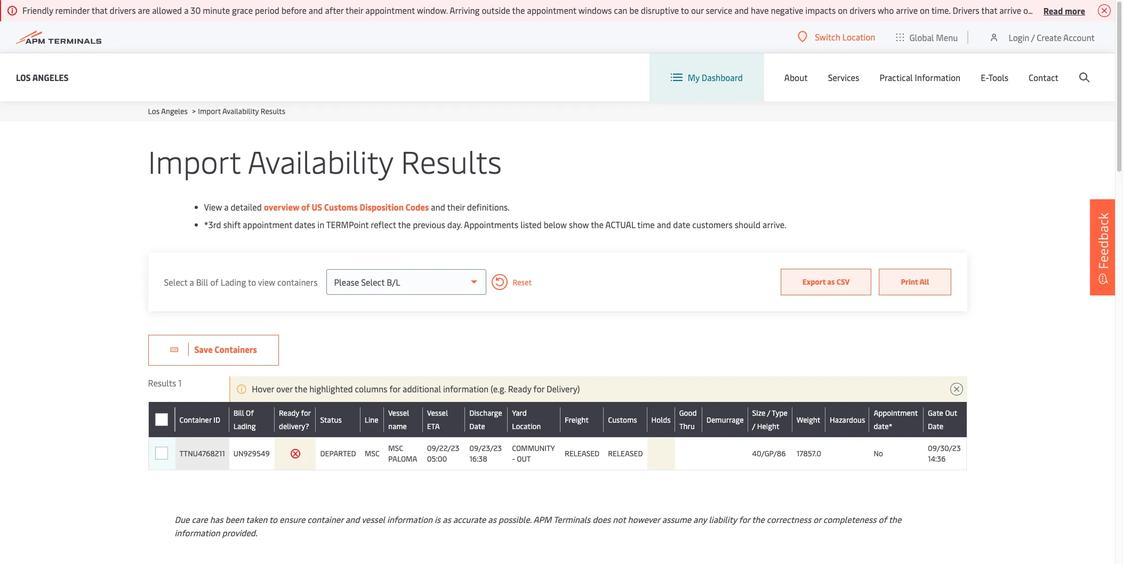 Task type: vqa. For each thing, say whether or not it's contained in the screenshot.
window.
yes



Task type: locate. For each thing, give the bounding box(es) containing it.
no
[[874, 449, 883, 459]]

/ right size
[[767, 408, 770, 418]]

1 vertical spatial los
[[148, 106, 160, 116]]

information left is
[[387, 514, 433, 526]]

1 horizontal spatial outside
[[1024, 4, 1052, 16]]

0 horizontal spatial date
[[470, 421, 485, 432]]

2 horizontal spatial to
[[681, 4, 689, 16]]

ready up delivery? on the bottom
[[279, 408, 299, 418]]

/ for login
[[1032, 31, 1035, 43]]

as right is
[[443, 514, 451, 526]]

0 horizontal spatial released
[[565, 449, 600, 459]]

drivers left who at the right of the page
[[850, 4, 876, 16]]

dates
[[294, 219, 316, 230]]

1 vertical spatial information
[[387, 514, 433, 526]]

2 vertical spatial to
[[269, 514, 278, 526]]

1 horizontal spatial a
[[190, 276, 194, 288]]

17857.0
[[797, 449, 822, 459]]

0 horizontal spatial los angeles link
[[16, 71, 69, 84]]

date down gate
[[928, 421, 944, 432]]

2 vertical spatial information
[[175, 527, 220, 539]]

2 date from the left
[[928, 421, 944, 432]]

1 vertical spatial /
[[767, 408, 770, 418]]

1 vertical spatial to
[[248, 276, 256, 288]]

0 vertical spatial bill
[[196, 276, 208, 288]]

09/23/23
[[470, 443, 502, 453]]

2 that from the left
[[982, 4, 998, 16]]

0 vertical spatial of
[[301, 201, 310, 213]]

type
[[772, 408, 788, 418]]

minute
[[203, 4, 230, 16]]

apm
[[534, 514, 552, 526]]

definitions.
[[467, 201, 510, 213]]

0 vertical spatial customs
[[324, 201, 358, 213]]

0 vertical spatial information
[[443, 383, 489, 395]]

1 date from the left
[[470, 421, 485, 432]]

overview
[[264, 201, 299, 213]]

container
[[180, 415, 212, 425]]

0 horizontal spatial information
[[175, 527, 220, 539]]

location down yard
[[512, 421, 541, 432]]

grace
[[232, 4, 253, 16]]

0 horizontal spatial arrive
[[896, 4, 918, 16]]

1 vertical spatial import
[[148, 140, 241, 182]]

time
[[638, 219, 655, 230]]

negative
[[771, 4, 804, 16]]

vessel up 'eta'
[[427, 408, 448, 418]]

1 horizontal spatial to
[[269, 514, 278, 526]]

1 horizontal spatial information
[[387, 514, 433, 526]]

as inside export as csv button
[[828, 277, 835, 287]]

of right the completeness on the bottom right of page
[[879, 514, 887, 526]]

bill inside bill of lading
[[234, 408, 244, 418]]

ready for delivery?
[[279, 408, 311, 432]]

1 horizontal spatial /
[[767, 408, 770, 418]]

arrive up login
[[1000, 4, 1022, 16]]

due care has been taken to ensure container and vessel information is as accurate as possible. apm terminals does not however assume any liability for the correctness or completeness of the information provided.
[[175, 514, 902, 539]]

2 horizontal spatial as
[[828, 277, 835, 287]]

2 horizontal spatial /
[[1032, 31, 1035, 43]]

/ for size
[[767, 408, 770, 418]]

1 horizontal spatial date
[[928, 421, 944, 432]]

their up "login / create account"
[[1054, 4, 1072, 16]]

delivery?
[[279, 421, 309, 432]]

0 horizontal spatial location
[[512, 421, 541, 432]]

2 horizontal spatial information
[[443, 383, 489, 395]]

accurate
[[453, 514, 486, 526]]

day.
[[447, 219, 462, 230]]

1 vessel from the left
[[388, 408, 409, 418]]

customs up termpoint
[[324, 201, 358, 213]]

/ right login
[[1032, 31, 1035, 43]]

information up discharge
[[443, 383, 489, 395]]

drivers
[[110, 4, 136, 16], [850, 4, 876, 16]]

1 horizontal spatial location
[[843, 31, 876, 43]]

ensure
[[280, 514, 305, 526]]

of right select
[[210, 276, 219, 288]]

0 vertical spatial los angeles link
[[16, 71, 69, 84]]

0 vertical spatial results
[[261, 106, 285, 116]]

0 horizontal spatial /
[[753, 421, 756, 432]]

09/23/23 16:38
[[470, 443, 502, 464]]

0 horizontal spatial that
[[92, 4, 108, 16]]

1 horizontal spatial arrive
[[1000, 4, 1022, 16]]

date
[[673, 219, 691, 230]]

/ down size
[[753, 421, 756, 432]]

on right 'impacts' on the right top of the page
[[838, 4, 848, 16]]

switch
[[815, 31, 841, 43]]

departed
[[320, 449, 356, 459]]

as left csv
[[828, 277, 835, 287]]

for inside the ready for delivery?
[[301, 408, 311, 418]]

to for container
[[269, 514, 278, 526]]

0 horizontal spatial to
[[248, 276, 256, 288]]

to
[[681, 4, 689, 16], [248, 276, 256, 288], [269, 514, 278, 526]]

appointment left window. on the top of page
[[366, 4, 415, 16]]

size / type / height
[[753, 408, 788, 432]]

appointment
[[874, 408, 918, 418]]

that right 'drivers' in the right of the page
[[982, 4, 998, 16]]

a right select
[[190, 276, 194, 288]]

0 horizontal spatial customs
[[324, 201, 358, 213]]

0 vertical spatial import
[[198, 106, 221, 116]]

0 horizontal spatial ready
[[279, 408, 299, 418]]

their right the after
[[346, 4, 364, 16]]

yard location
[[512, 408, 541, 432]]

been
[[225, 514, 244, 526]]

los angeles link
[[16, 71, 69, 84], [148, 106, 188, 116]]

holds
[[652, 415, 671, 425]]

1
[[178, 377, 182, 389]]

a
[[184, 4, 189, 16], [224, 201, 229, 213], [190, 276, 194, 288]]

a right view
[[224, 201, 229, 213]]

global menu button
[[886, 21, 969, 53]]

their up 'day.'
[[447, 201, 465, 213]]

msc paloma
[[388, 443, 417, 464]]

good thru
[[680, 408, 697, 432]]

1 vertical spatial angeles
[[161, 106, 188, 116]]

of
[[301, 201, 310, 213], [210, 276, 219, 288], [879, 514, 887, 526]]

msc left msc paloma
[[365, 449, 380, 459]]

0 vertical spatial los
[[16, 71, 31, 83]]

angeles
[[32, 71, 69, 83], [161, 106, 188, 116]]

for up delivery? on the bottom
[[301, 408, 311, 418]]

appointments
[[464, 219, 519, 230]]

2 horizontal spatial their
[[1054, 4, 1072, 16]]

1 horizontal spatial drivers
[[850, 4, 876, 16]]

view
[[258, 276, 275, 288]]

lading down of
[[234, 421, 256, 432]]

appointment up account
[[1074, 4, 1124, 16]]

bill right select
[[196, 276, 208, 288]]

2 on from the left
[[920, 4, 930, 16]]

2 horizontal spatial a
[[224, 201, 229, 213]]

id
[[214, 415, 220, 425]]

09/22/23 05:00
[[427, 443, 460, 464]]

who
[[878, 4, 894, 16]]

outside up login / create account link
[[1024, 4, 1052, 16]]

for right the liability
[[739, 514, 750, 526]]

0 horizontal spatial outside
[[482, 4, 510, 16]]

1 vertical spatial los angeles link
[[148, 106, 188, 116]]

location
[[843, 31, 876, 43], [512, 421, 541, 432]]

allowed
[[152, 4, 182, 16]]

2 vertical spatial a
[[190, 276, 194, 288]]

select a bill of lading to view containers
[[164, 276, 318, 288]]

customs
[[324, 201, 358, 213], [608, 415, 637, 425]]

information down care at the left bottom
[[175, 527, 220, 539]]

0 horizontal spatial angeles
[[32, 71, 69, 83]]

correctness
[[767, 514, 812, 526]]

print
[[901, 277, 919, 287]]

highlighted
[[310, 383, 353, 395]]

msc inside msc paloma
[[388, 443, 403, 453]]

lading left view
[[221, 276, 246, 288]]

1 vertical spatial bill
[[234, 408, 244, 418]]

location right switch
[[843, 31, 876, 43]]

1 vertical spatial location
[[512, 421, 541, 432]]

1 horizontal spatial vessel
[[427, 408, 448, 418]]

availability up us
[[248, 140, 393, 182]]

results
[[261, 106, 285, 116], [401, 140, 502, 182], [148, 377, 176, 389]]

a left 30
[[184, 4, 189, 16]]

1 horizontal spatial angeles
[[161, 106, 188, 116]]

paloma
[[388, 454, 417, 464]]

1 vertical spatial ready
[[279, 408, 299, 418]]

can
[[614, 4, 628, 16]]

0 vertical spatial /
[[1032, 31, 1035, 43]]

0 vertical spatial angeles
[[32, 71, 69, 83]]

to left our
[[681, 4, 689, 16]]

and left vessel
[[346, 514, 360, 526]]

taken
[[246, 514, 267, 526]]

and left the after
[[309, 4, 323, 16]]

date
[[470, 421, 485, 432], [928, 421, 944, 432]]

import right >
[[198, 106, 221, 116]]

msc
[[388, 443, 403, 453], [365, 449, 380, 459]]

0 vertical spatial a
[[184, 4, 189, 16]]

that right reminder
[[92, 4, 108, 16]]

global
[[910, 31, 934, 43]]

my
[[688, 71, 700, 83]]

on left time.
[[920, 4, 930, 16]]

customs left holds
[[608, 415, 637, 425]]

demurrage
[[707, 415, 744, 425]]

2 vertical spatial results
[[148, 377, 176, 389]]

availability right >
[[222, 106, 259, 116]]

date down discharge
[[470, 421, 485, 432]]

1 vertical spatial results
[[401, 140, 502, 182]]

1 horizontal spatial customs
[[608, 415, 637, 425]]

0 vertical spatial lading
[[221, 276, 246, 288]]

0 horizontal spatial as
[[443, 514, 451, 526]]

09/30/23
[[928, 443, 961, 453]]

2 horizontal spatial of
[[879, 514, 887, 526]]

1 horizontal spatial on
[[920, 4, 930, 16]]

import availability results
[[148, 140, 502, 182]]

1 horizontal spatial msc
[[388, 443, 403, 453]]

ready right (e.g.
[[508, 383, 532, 395]]

vessel up "name"
[[388, 408, 409, 418]]

0 vertical spatial ready
[[508, 383, 532, 395]]

1 horizontal spatial of
[[301, 201, 310, 213]]

0 vertical spatial location
[[843, 31, 876, 43]]

global menu
[[910, 31, 958, 43]]

e-
[[981, 71, 989, 83]]

import down >
[[148, 140, 241, 182]]

0 horizontal spatial msc
[[365, 449, 380, 459]]

date inside the gate out date
[[928, 421, 944, 432]]

los angeles > import availability results
[[148, 106, 285, 116]]

and left 'date'
[[657, 219, 671, 230]]

2 vertical spatial /
[[753, 421, 756, 432]]

e-tools
[[981, 71, 1009, 83]]

outside right arriving
[[482, 4, 510, 16]]

None checkbox
[[155, 413, 168, 426], [155, 413, 168, 426], [155, 413, 168, 426], [155, 413, 168, 426]]

of left us
[[301, 201, 310, 213]]

to for containers
[[248, 276, 256, 288]]

bill left of
[[234, 408, 244, 418]]

containers
[[215, 344, 257, 355]]

to inside due care has been taken to ensure container and vessel information is as accurate as possible. apm terminals does not however assume any liability for the correctness or completeness of the information provided.
[[269, 514, 278, 526]]

0 horizontal spatial drivers
[[110, 4, 136, 16]]

1 vertical spatial a
[[224, 201, 229, 213]]

ttnu4768211
[[180, 449, 225, 459]]

msc up paloma
[[388, 443, 403, 453]]

drivers left are
[[110, 4, 136, 16]]

1 that from the left
[[92, 4, 108, 16]]

angeles for los angeles
[[32, 71, 69, 83]]

0 horizontal spatial their
[[346, 4, 364, 16]]

los
[[16, 71, 31, 83], [148, 106, 160, 116]]

for right columns
[[390, 383, 401, 395]]

0 horizontal spatial of
[[210, 276, 219, 288]]

shift
[[223, 219, 241, 230]]

1 vertical spatial of
[[210, 276, 219, 288]]

to left view
[[248, 276, 256, 288]]

a for select
[[190, 276, 194, 288]]

as right accurate
[[488, 514, 497, 526]]

appointment down overview on the top left of the page
[[243, 219, 292, 230]]

practical information button
[[880, 53, 961, 101]]

None checkbox
[[155, 447, 168, 460], [156, 448, 168, 460], [155, 447, 168, 460], [156, 448, 168, 460]]

1 horizontal spatial bill
[[234, 408, 244, 418]]

containers
[[277, 276, 318, 288]]

and left have
[[735, 4, 749, 16]]

arrive right who at the right of the page
[[896, 4, 918, 16]]

bill
[[196, 276, 208, 288], [234, 408, 244, 418]]

additional
[[403, 383, 441, 395]]

not ready image
[[290, 449, 301, 459]]

date*
[[874, 421, 893, 432]]

1 vertical spatial customs
[[608, 415, 637, 425]]

0 horizontal spatial los
[[16, 71, 31, 83]]

0 horizontal spatial vessel
[[388, 408, 409, 418]]

services button
[[828, 53, 860, 101]]

1 horizontal spatial ready
[[508, 383, 532, 395]]

and up previous
[[431, 201, 445, 213]]

to right taken on the left of the page
[[269, 514, 278, 526]]

0 horizontal spatial on
[[838, 4, 848, 16]]

2 vertical spatial of
[[879, 514, 887, 526]]

1 outside from the left
[[482, 4, 510, 16]]

their
[[346, 4, 364, 16], [1054, 4, 1072, 16], [447, 201, 465, 213]]

and inside due care has been taken to ensure container and vessel information is as accurate as possible. apm terminals does not however assume any liability for the correctness or completeness of the information provided.
[[346, 514, 360, 526]]

1 horizontal spatial released
[[608, 449, 643, 459]]

1 horizontal spatial that
[[982, 4, 998, 16]]

(e.g.
[[491, 383, 506, 395]]

availability
[[222, 106, 259, 116], [248, 140, 393, 182]]

time.
[[932, 4, 951, 16]]

1 horizontal spatial los
[[148, 106, 160, 116]]

msc for msc paloma
[[388, 443, 403, 453]]

2 vessel from the left
[[427, 408, 448, 418]]



Task type: describe. For each thing, give the bounding box(es) containing it.
e-tools button
[[981, 53, 1009, 101]]

however
[[628, 514, 660, 526]]

export
[[803, 277, 826, 287]]

detailed
[[231, 201, 262, 213]]

a for view
[[224, 201, 229, 213]]

provided.
[[222, 527, 258, 539]]

has
[[210, 514, 223, 526]]

1 drivers from the left
[[110, 4, 136, 16]]

hazardous
[[830, 415, 866, 425]]

gate out date
[[928, 408, 958, 432]]

switch location button
[[798, 31, 876, 43]]

save containers
[[194, 344, 257, 355]]

over
[[276, 383, 293, 395]]

freight
[[565, 415, 589, 425]]

our
[[691, 4, 704, 16]]

0 vertical spatial to
[[681, 4, 689, 16]]

location for yard
[[512, 421, 541, 432]]

bill of lading
[[234, 408, 256, 432]]

close alert image
[[1099, 4, 1111, 17]]

appointment date*
[[874, 408, 918, 432]]

discharge date
[[470, 408, 502, 432]]

columns
[[355, 383, 388, 395]]

login / create account
[[1009, 31, 1095, 43]]

friendly reminder that drivers are allowed a 30 minute grace period before and after their appointment window. arriving outside the appointment windows can be disruptive to our service and have negative impacts on drivers who arrive on time. drivers that arrive outside their appointment 
[[22, 4, 1124, 16]]

switch location
[[815, 31, 876, 43]]

services
[[828, 71, 860, 83]]

results 1
[[148, 377, 182, 389]]

account
[[1064, 31, 1095, 43]]

vessel
[[362, 514, 385, 526]]

not
[[613, 514, 626, 526]]

terminals
[[554, 514, 591, 526]]

save
[[194, 344, 213, 355]]

09/22/23
[[427, 443, 460, 453]]

of
[[246, 408, 254, 418]]

1 horizontal spatial los angeles link
[[148, 106, 188, 116]]

*3rd shift appointment dates in termpoint reflect the previous day. appointments listed below show the actual time and date customers should arrive.
[[204, 219, 787, 230]]

0 horizontal spatial results
[[148, 377, 176, 389]]

drivers
[[953, 4, 980, 16]]

out
[[946, 408, 958, 418]]

0 vertical spatial availability
[[222, 106, 259, 116]]

codes
[[406, 201, 429, 213]]

1 horizontal spatial as
[[488, 514, 497, 526]]

practical
[[880, 71, 913, 83]]

completeness
[[824, 514, 877, 526]]

after
[[325, 4, 344, 16]]

reminder
[[55, 4, 90, 16]]

about button
[[785, 53, 808, 101]]

previous
[[413, 219, 445, 230]]

before
[[282, 4, 307, 16]]

impacts
[[806, 4, 836, 16]]

read more button
[[1044, 4, 1086, 17]]

for left the delivery)
[[534, 383, 545, 395]]

read
[[1044, 5, 1063, 16]]

location for switch
[[843, 31, 876, 43]]

more
[[1065, 5, 1086, 16]]

feedback button
[[1091, 199, 1117, 296]]

hover
[[252, 383, 274, 395]]

los for los angeles
[[16, 71, 31, 83]]

of inside due care has been taken to ensure container and vessel information is as accurate as possible. apm terminals does not however assume any liability for the correctness or completeness of the information provided.
[[879, 514, 887, 526]]

dashboard
[[702, 71, 743, 83]]

*3rd
[[204, 219, 221, 230]]

show
[[569, 219, 589, 230]]

ready inside the ready for delivery?
[[279, 408, 299, 418]]

weight
[[797, 415, 821, 425]]

listed
[[521, 219, 542, 230]]

los angeles
[[16, 71, 69, 83]]

2 outside from the left
[[1024, 4, 1052, 16]]

about
[[785, 71, 808, 83]]

have
[[751, 4, 769, 16]]

1 vertical spatial lading
[[234, 421, 256, 432]]

windows
[[579, 4, 612, 16]]

0 horizontal spatial a
[[184, 4, 189, 16]]

name
[[388, 421, 407, 432]]

msc for msc
[[365, 449, 380, 459]]

vessel for eta
[[427, 408, 448, 418]]

reset
[[513, 277, 532, 287]]

below
[[544, 219, 567, 230]]

any
[[694, 514, 707, 526]]

arrive.
[[763, 219, 787, 230]]

select
[[164, 276, 188, 288]]

1 arrive from the left
[[896, 4, 918, 16]]

angeles for los angeles > import availability results
[[161, 106, 188, 116]]

possible.
[[499, 514, 532, 526]]

print all
[[901, 277, 930, 287]]

05:00
[[427, 454, 447, 464]]

all
[[920, 277, 930, 287]]

1 horizontal spatial their
[[447, 201, 465, 213]]

vessel for name
[[388, 408, 409, 418]]

date inside discharge date
[[470, 421, 485, 432]]

1 on from the left
[[838, 4, 848, 16]]

appointment left windows
[[527, 4, 577, 16]]

gate
[[928, 408, 944, 418]]

16:38
[[470, 454, 488, 464]]

assume
[[662, 514, 692, 526]]

community
[[512, 443, 555, 453]]

reflect
[[371, 219, 396, 230]]

are
[[138, 4, 150, 16]]

container id
[[180, 415, 220, 425]]

1 horizontal spatial results
[[261, 106, 285, 116]]

for inside due care has been taken to ensure container and vessel information is as accurate as possible. apm terminals does not however assume any liability for the correctness or completeness of the information provided.
[[739, 514, 750, 526]]

1 vertical spatial availability
[[248, 140, 393, 182]]

1 released from the left
[[565, 449, 600, 459]]

actual
[[606, 219, 636, 230]]

2 arrive from the left
[[1000, 4, 1022, 16]]

yard
[[512, 408, 527, 418]]

disruptive
[[641, 4, 679, 16]]

2 horizontal spatial results
[[401, 140, 502, 182]]

practical information
[[880, 71, 961, 83]]

2 released from the left
[[608, 449, 643, 459]]

los for los angeles > import availability results
[[148, 106, 160, 116]]

community - out
[[512, 443, 555, 464]]

0 horizontal spatial bill
[[196, 276, 208, 288]]

should
[[735, 219, 761, 230]]

30
[[191, 4, 201, 16]]

print all button
[[879, 269, 952, 296]]

vessel name
[[388, 408, 409, 432]]

in
[[318, 219, 324, 230]]

2 drivers from the left
[[850, 4, 876, 16]]

does
[[593, 514, 611, 526]]



